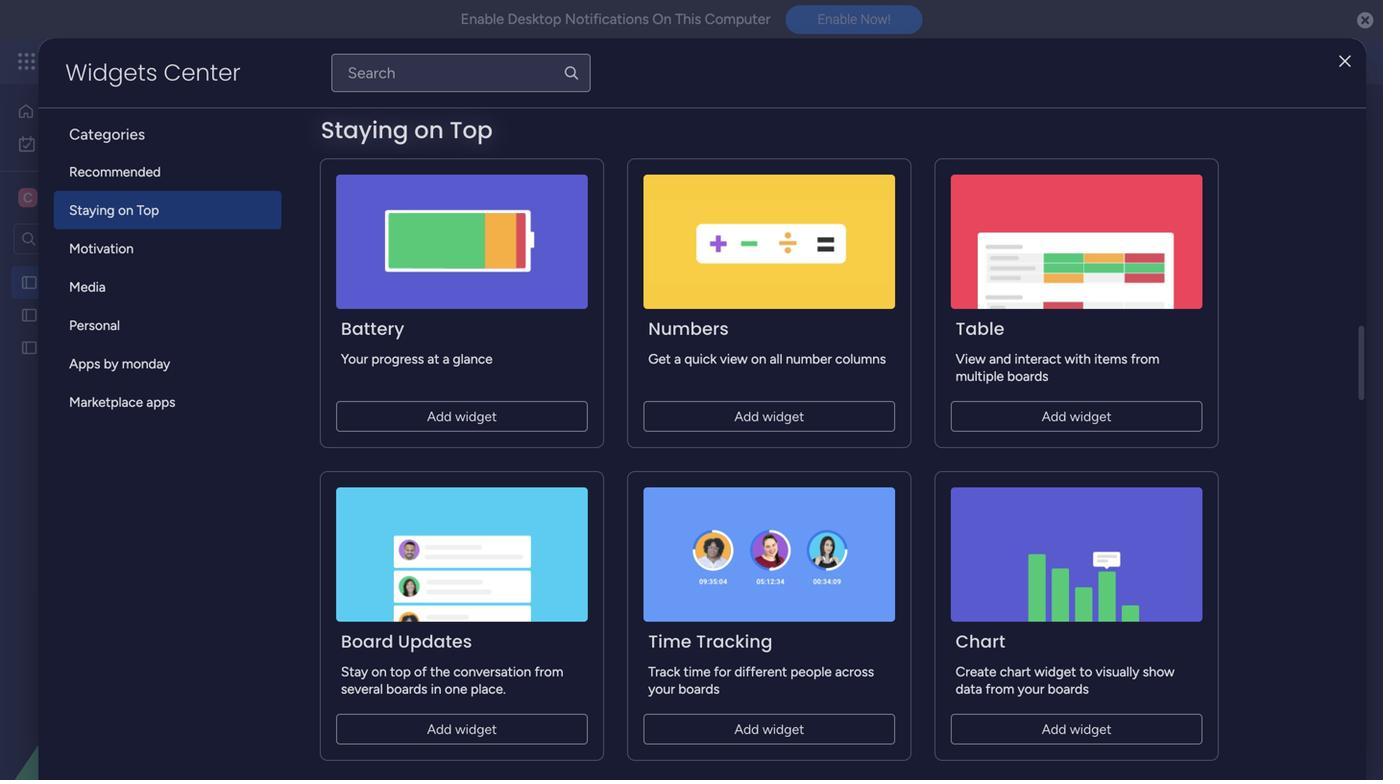 Task type: describe. For each thing, give the bounding box(es) containing it.
marketplace
[[69, 394, 143, 411]]

widget for board updates
[[455, 722, 497, 738]]

get
[[648, 351, 671, 367]]

of for more
[[482, 146, 495, 162]]

learn more about this package of templates here: https://youtu.be/9x6_kyyrn_e see more
[[294, 145, 847, 162]]

enable now!
[[818, 11, 891, 27]]

redesign
[[165, 340, 217, 356]]

create
[[956, 664, 997, 681]]

add widget for time tracking
[[734, 722, 804, 738]]

across
[[835, 664, 874, 681]]

media option
[[54, 268, 281, 306]]

chart for chart
[[861, 298, 911, 323]]

now!
[[860, 11, 891, 27]]

by
[[104, 356, 119, 372]]

feb
[[606, 375, 624, 388]]

table inside "button"
[[353, 180, 385, 196]]

about
[[365, 146, 400, 162]]

creative assets
[[44, 189, 152, 207]]

work for monday
[[155, 50, 190, 72]]

this
[[675, 11, 701, 28]]

chart
[[1000, 664, 1031, 681]]

widgets
[[65, 57, 157, 89]]

dapulse x slim image
[[1339, 55, 1351, 68]]

boards inside table view and interact with items from multiple boards
[[1007, 368, 1049, 385]]

my
[[44, 136, 63, 152]]

my work
[[44, 136, 95, 152]]

website
[[45, 340, 94, 356]]

motivation
[[69, 241, 134, 257]]

no
[[527, 652, 545, 668]]

add inside popup button
[[446, 231, 470, 247]]

john smith image
[[1329, 46, 1360, 77]]

personal
[[69, 317, 120, 334]]

boards inside time tracking track time for different people across your boards
[[678, 681, 720, 698]]

v2 collapse down image
[[302, 351, 319, 363]]

staying inside option
[[69, 202, 115, 219]]

public board image
[[20, 339, 38, 357]]

widgets center
[[65, 57, 241, 89]]

show
[[1143, 664, 1175, 681]]

february 2024
[[346, 342, 437, 358]]

digital inside list box
[[45, 275, 83, 291]]

marketplace apps
[[69, 394, 175, 411]]

homepage
[[98, 340, 162, 356]]

chart for chart create chart widget to visually show data from your boards
[[956, 630, 1006, 655]]

0 vertical spatial (dam)
[[703, 99, 801, 142]]

enable for enable desktop notifications on this computer
[[461, 11, 504, 28]]

Search for a column type search field
[[331, 54, 591, 92]]

more
[[330, 146, 362, 162]]

a inside battery your progress at a glance
[[443, 351, 449, 367]]

from for updates
[[535, 664, 563, 681]]

in
[[431, 681, 441, 698]]

here:
[[562, 146, 592, 162]]

asset inside button
[[330, 231, 362, 248]]

numbers for numbers get a quick view on all number columns
[[648, 317, 729, 341]]

requests
[[99, 307, 151, 324]]

updates
[[398, 630, 472, 655]]

add widget button for time tracking
[[644, 715, 895, 745]]

add widget for table
[[1042, 409, 1112, 425]]

today
[[610, 303, 646, 319]]

staying on top for categories
[[321, 115, 493, 147]]

person button
[[625, 224, 708, 255]]

time
[[648, 630, 692, 655]]

numbers get a quick view on all number columns
[[648, 317, 886, 367]]

your inside chart create chart widget to visually show data from your boards
[[1018, 681, 1044, 698]]

widget for battery
[[455, 409, 497, 425]]

workload
[[319, 298, 403, 323]]

assets
[[108, 189, 152, 207]]

computer
[[705, 11, 771, 28]]

enable desktop notifications on this computer
[[461, 11, 771, 28]]

top
[[390, 664, 411, 681]]

enable now! button
[[786, 5, 922, 34]]

number
[[786, 351, 832, 367]]

unassigned
[[365, 339, 436, 355]]

26
[[626, 375, 638, 388]]

a inside numbers get a quick view on all number columns
[[674, 351, 681, 367]]

value
[[548, 652, 582, 668]]

Search in workspace field
[[40, 228, 160, 250]]

select product image
[[17, 52, 36, 71]]

your inside time tracking track time for different people across your boards
[[648, 681, 675, 698]]

top for widgets center
[[450, 114, 493, 146]]

february
[[346, 342, 402, 358]]

track
[[648, 664, 680, 681]]

see more link
[[788, 143, 849, 162]]

monday inside option
[[122, 356, 170, 372]]

on inside numbers get a quick view on all number columns
[[751, 351, 766, 367]]

management inside list box
[[122, 275, 201, 291]]

recommended
[[69, 164, 161, 180]]

staying on top option
[[54, 191, 281, 230]]

w9
[[587, 375, 604, 388]]

monday work management
[[85, 50, 298, 72]]

top inside staying on top option
[[137, 202, 159, 219]]

filter
[[745, 231, 775, 248]]

dapulse close image
[[1357, 11, 1374, 31]]

3
[[648, 375, 654, 388]]

collaborative
[[535, 180, 614, 196]]

see inside button
[[336, 53, 359, 70]]

battery for battery your progress at a glance
[[341, 317, 405, 341]]

one
[[445, 681, 467, 698]]

widget for numbers
[[762, 409, 804, 425]]

widget inside popup button
[[474, 231, 515, 247]]

board updates stay on top of the conversation from several boards in one place.
[[341, 630, 563, 698]]

on inside option
[[118, 202, 133, 219]]

add for time tracking
[[734, 722, 759, 738]]

glance
[[453, 351, 493, 367]]

workspace selection element
[[18, 186, 154, 209]]

lottie animation element
[[0, 587, 245, 781]]

0 vertical spatial monday
[[85, 50, 151, 72]]

with
[[1065, 351, 1091, 367]]

from for create
[[986, 681, 1014, 698]]

whiteboard
[[618, 180, 688, 196]]

apps by monday
[[69, 356, 170, 372]]

numbers for numbers
[[319, 713, 399, 738]]

add widget button for table
[[951, 401, 1203, 432]]

Workload field
[[314, 298, 408, 323]]

c
[[23, 190, 33, 206]]

https://youtu.be/9x6_kyyrn_e
[[596, 146, 780, 162]]

staying for categories
[[321, 115, 408, 147]]

chart create chart widget to visually show data from your boards
[[956, 630, 1175, 698]]

widget for chart
[[1070, 722, 1112, 738]]

my work option
[[12, 129, 233, 159]]

add widget inside popup button
[[446, 231, 515, 247]]

Battery field
[[585, 713, 658, 738]]

notifications
[[565, 11, 649, 28]]

add for numbers
[[734, 409, 759, 425]]

add widget for board updates
[[427, 722, 497, 738]]

new asset
[[299, 231, 362, 248]]

add for battery
[[427, 409, 452, 425]]

package
[[429, 146, 479, 162]]

of for updates
[[414, 664, 427, 681]]

person
[[655, 231, 696, 248]]

0 vertical spatial management
[[194, 50, 298, 72]]



Task type: locate. For each thing, give the bounding box(es) containing it.
add widget button down one
[[336, 715, 588, 745]]

1 horizontal spatial asset
[[330, 231, 362, 248]]

boards down top
[[386, 681, 427, 698]]

asset right new
[[330, 231, 362, 248]]

0 vertical spatial of
[[482, 146, 495, 162]]

add widget button for battery
[[336, 401, 588, 432]]

0 vertical spatial asset
[[395, 99, 477, 142]]

add widget button down different at the bottom
[[644, 715, 895, 745]]

0 vertical spatial see
[[336, 53, 359, 70]]

1 horizontal spatial work
[[155, 50, 190, 72]]

columns
[[835, 351, 886, 367]]

creative inside list box
[[45, 307, 96, 324]]

from inside chart create chart widget to visually show data from your boards
[[986, 681, 1014, 698]]

battery down track
[[590, 713, 653, 738]]

add left more dots icon
[[734, 722, 759, 738]]

from down chart
[[986, 681, 1014, 698]]

boards inside chart create chart widget to visually show data from your boards
[[1048, 681, 1089, 698]]

dialog
[[38, 38, 1366, 781]]

work right "my"
[[66, 136, 95, 152]]

plans
[[362, 53, 394, 70]]

digital up creative requests
[[45, 275, 83, 291]]

categories list box
[[54, 109, 297, 422]]

0 horizontal spatial from
[[535, 664, 563, 681]]

categories
[[69, 125, 145, 144]]

0 vertical spatial digital asset management (dam)
[[292, 99, 801, 142]]

1 public board image from the top
[[20, 274, 38, 292]]

w9   feb 26 - 3
[[587, 375, 654, 388]]

boards down interact
[[1007, 368, 1049, 385]]

widget left to
[[1034, 664, 1076, 681]]

filter button
[[714, 224, 805, 255]]

0 horizontal spatial battery
[[341, 317, 405, 341]]

chart inside field
[[861, 298, 911, 323]]

your down track
[[648, 681, 675, 698]]

1 vertical spatial see
[[790, 145, 813, 161]]

1 horizontal spatial a
[[674, 351, 681, 367]]

chart inside chart create chart widget to visually show data from your boards
[[956, 630, 1006, 655]]

boards down time
[[678, 681, 720, 698]]

1 vertical spatial numbers
[[319, 713, 399, 738]]

numbers down several
[[319, 713, 399, 738]]

widget down with
[[1070, 409, 1112, 425]]

work up categories heading
[[155, 50, 190, 72]]

management
[[194, 50, 298, 72], [485, 99, 695, 142], [122, 275, 201, 291]]

option
[[0, 266, 245, 269]]

visually
[[1096, 664, 1139, 681]]

add widget down to
[[1042, 722, 1112, 738]]

creative up website
[[45, 307, 96, 324]]

battery
[[341, 317, 405, 341], [590, 713, 653, 738]]

1 horizontal spatial battery
[[590, 713, 653, 738]]

1 vertical spatial table
[[956, 317, 1005, 341]]

battery up february
[[341, 317, 405, 341]]

my work link
[[12, 129, 233, 159]]

battery inside field
[[590, 713, 653, 738]]

0 horizontal spatial digital
[[45, 275, 83, 291]]

boards inside board updates stay on top of the conversation from several boards in one place.
[[386, 681, 427, 698]]

Search field
[[556, 226, 614, 253]]

widget inside chart create chart widget to visually show data from your boards
[[1034, 664, 1076, 681]]

numbers
[[648, 317, 729, 341], [319, 713, 399, 738]]

asset inside list box
[[87, 275, 119, 291]]

2 vertical spatial management
[[122, 275, 201, 291]]

more dots image
[[774, 719, 788, 733]]

add widget button down all
[[644, 401, 895, 432]]

main table
[[321, 180, 385, 196]]

angle down image
[[379, 232, 388, 247]]

creative right c
[[44, 189, 104, 207]]

0 horizontal spatial numbers
[[319, 713, 399, 738]]

view
[[956, 351, 986, 367]]

0 horizontal spatial see
[[336, 53, 359, 70]]

1 horizontal spatial (dam)
[[703, 99, 801, 142]]

numbers inside numbers get a quick view on all number columns
[[648, 317, 729, 341]]

add widget down one
[[427, 722, 497, 738]]

today button
[[602, 294, 655, 327]]

monday up home option
[[85, 50, 151, 72]]

asset up creative requests
[[87, 275, 119, 291]]

motivation option
[[54, 230, 281, 268]]

see left plans
[[336, 53, 359, 70]]

2 vertical spatial asset
[[87, 275, 119, 291]]

lottie animation image
[[0, 587, 245, 781]]

table up view
[[956, 317, 1005, 341]]

time tracking track time for different people across your boards
[[648, 630, 874, 698]]

1 vertical spatial creative
[[45, 307, 96, 324]]

1 vertical spatial digital
[[45, 275, 83, 291]]

add widget down with
[[1042, 409, 1112, 425]]

1 horizontal spatial table
[[956, 317, 1005, 341]]

add down in
[[427, 722, 452, 738]]

table
[[353, 180, 385, 196], [956, 317, 1005, 341]]

for
[[714, 664, 731, 681]]

items
[[1094, 351, 1128, 367]]

add down interact
[[1042, 409, 1067, 425]]

1 vertical spatial management
[[485, 99, 695, 142]]

home
[[42, 103, 79, 120]]

1 horizontal spatial your
[[1018, 681, 1044, 698]]

1 vertical spatial of
[[414, 664, 427, 681]]

home option
[[12, 96, 233, 127]]

add
[[446, 231, 470, 247], [427, 409, 452, 425], [734, 409, 759, 425], [1042, 409, 1067, 425], [427, 722, 452, 738], [734, 722, 759, 738], [1042, 722, 1067, 738]]

none search field inside dialog
[[331, 54, 591, 92]]

board
[[341, 630, 393, 655]]

2 horizontal spatial asset
[[395, 99, 477, 142]]

monday right by at the left of page
[[122, 356, 170, 372]]

1 vertical spatial (dam)
[[204, 275, 244, 291]]

1 horizontal spatial see
[[790, 145, 813, 161]]

personal option
[[54, 306, 281, 345]]

table inside table view and interact with items from multiple boards
[[956, 317, 1005, 341]]

more dots image
[[774, 304, 788, 318]]

your
[[341, 351, 368, 367]]

interact
[[1015, 351, 1061, 367]]

0 vertical spatial public board image
[[20, 274, 38, 292]]

1 horizontal spatial enable
[[818, 11, 857, 27]]

add down 'at'
[[427, 409, 452, 425]]

widget down different at the bottom
[[762, 722, 804, 738]]

home link
[[12, 96, 233, 127]]

0 horizontal spatial your
[[648, 681, 675, 698]]

staying for widgets center
[[321, 114, 408, 146]]

1 your from the left
[[648, 681, 675, 698]]

public board image up public board image
[[20, 306, 38, 325]]

add widget down different at the bottom
[[734, 722, 804, 738]]

several
[[341, 681, 383, 698]]

multiple
[[956, 368, 1004, 385]]

add for board updates
[[427, 722, 452, 738]]

see inside learn more about this package of templates here: https://youtu.be/9x6_kyyrn_e see more
[[790, 145, 813, 161]]

weeks
[[673, 303, 713, 319]]

from inside board updates stay on top of the conversation from several boards in one place.
[[535, 664, 563, 681]]

add widget for battery
[[427, 409, 497, 425]]

main table button
[[291, 173, 399, 204]]

add widget button for numbers
[[644, 401, 895, 432]]

1 vertical spatial work
[[66, 136, 95, 152]]

on inside board updates stay on top of the conversation from several boards in one place.
[[371, 664, 387, 681]]

2 enable from the left
[[818, 11, 857, 27]]

add widget button down glance
[[336, 401, 588, 432]]

of right package
[[482, 146, 495, 162]]

2 your from the left
[[1018, 681, 1044, 698]]

1 horizontal spatial digital asset management (dam)
[[292, 99, 801, 142]]

1 vertical spatial public board image
[[20, 306, 38, 325]]

1 horizontal spatial of
[[482, 146, 495, 162]]

public board image for creative requests
[[20, 306, 38, 325]]

work for my
[[66, 136, 95, 152]]

0 vertical spatial table
[[353, 180, 385, 196]]

numbers inside field
[[319, 713, 399, 738]]

1 vertical spatial digital asset management (dam)
[[45, 275, 244, 291]]

chart up create at the bottom right
[[956, 630, 1006, 655]]

digital up more
[[292, 99, 388, 142]]

a right get
[[674, 351, 681, 367]]

enable left desktop
[[461, 11, 504, 28]]

from right conversation
[[535, 664, 563, 681]]

0 horizontal spatial of
[[414, 664, 427, 681]]

0 vertical spatial creative
[[44, 189, 104, 207]]

media
[[69, 279, 106, 295]]

of inside board updates stay on top of the conversation from several boards in one place.
[[414, 664, 427, 681]]

search image
[[563, 64, 580, 82]]

widget down all
[[762, 409, 804, 425]]

public board image
[[20, 274, 38, 292], [20, 306, 38, 325]]

apps
[[69, 356, 100, 372]]

0 vertical spatial numbers
[[648, 317, 729, 341]]

enable left now!
[[818, 11, 857, 27]]

2 a from the left
[[674, 351, 681, 367]]

widget for table
[[1070, 409, 1112, 425]]

at
[[427, 351, 439, 367]]

1 horizontal spatial chart
[[956, 630, 1006, 655]]

marketplace apps option
[[54, 383, 281, 422]]

1 horizontal spatial numbers
[[648, 317, 729, 341]]

work inside 'option'
[[66, 136, 95, 152]]

templates
[[499, 146, 559, 162]]

2 vertical spatial from
[[986, 681, 1014, 698]]

battery inside battery your progress at a glance
[[341, 317, 405, 341]]

staying on top for widgets center
[[321, 114, 493, 146]]

to
[[1080, 664, 1092, 681]]

collaborative whiteboard
[[535, 180, 688, 196]]

widget down glance
[[455, 409, 497, 425]]

enable for enable now!
[[818, 11, 857, 27]]

chart up columns
[[861, 298, 911, 323]]

staying on top inside option
[[69, 202, 159, 219]]

numbers up quick
[[648, 317, 729, 341]]

0 horizontal spatial table
[[353, 180, 385, 196]]

battery for battery
[[590, 713, 653, 738]]

1 vertical spatial chart
[[956, 630, 1006, 655]]

add widget button for chart
[[951, 715, 1203, 745]]

(dam) inside list box
[[204, 275, 244, 291]]

on
[[652, 11, 672, 28]]

Chart field
[[856, 298, 915, 323]]

1 vertical spatial monday
[[122, 356, 170, 372]]

center
[[164, 57, 241, 89]]

0 vertical spatial digital
[[292, 99, 388, 142]]

add widget for chart
[[1042, 722, 1112, 738]]

1 vertical spatial battery
[[590, 713, 653, 738]]

digital asset management (dam) up templates
[[292, 99, 801, 142]]

new asset button
[[291, 224, 370, 255]]

1 horizontal spatial digital
[[292, 99, 388, 142]]

boards down to
[[1048, 681, 1089, 698]]

creative for creative requests
[[45, 307, 96, 324]]

1 vertical spatial from
[[535, 664, 563, 681]]

0 horizontal spatial digital asset management (dam)
[[45, 275, 244, 291]]

list box containing digital asset management (dam)
[[0, 263, 245, 624]]

categories heading
[[54, 109, 281, 153]]

different
[[735, 664, 787, 681]]

list box
[[0, 263, 245, 624]]

1 enable from the left
[[461, 11, 504, 28]]

0 horizontal spatial (dam)
[[204, 275, 244, 291]]

this
[[403, 146, 425, 162]]

creative inside workspace selection element
[[44, 189, 104, 207]]

digital asset management (dam) up requests
[[45, 275, 244, 291]]

tracking
[[696, 630, 773, 655]]

v2 collapse up image
[[302, 364, 319, 377]]

0 horizontal spatial enable
[[461, 11, 504, 28]]

add widget for numbers
[[734, 409, 804, 425]]

staying on top
[[321, 114, 493, 146], [321, 115, 493, 147], [69, 202, 159, 219]]

2 public board image from the top
[[20, 306, 38, 325]]

of inside learn more about this package of templates here: https://youtu.be/9x6_kyyrn_e see more
[[482, 146, 495, 162]]

apps by monday option
[[54, 345, 281, 383]]

creative for creative assets
[[44, 189, 104, 207]]

of
[[482, 146, 495, 162], [414, 664, 427, 681]]

add right angle down image
[[446, 231, 470, 247]]

-
[[641, 375, 645, 388]]

add widget down package
[[446, 231, 515, 247]]

0 horizontal spatial a
[[443, 351, 449, 367]]

0 vertical spatial chart
[[861, 298, 911, 323]]

no value
[[527, 652, 582, 668]]

staying
[[321, 114, 408, 146], [321, 115, 408, 147], [69, 202, 115, 219]]

1 a from the left
[[443, 351, 449, 367]]

from right items
[[1131, 351, 1160, 367]]

0 horizontal spatial chart
[[861, 298, 911, 323]]

dialog containing widgets center
[[38, 38, 1366, 781]]

digital asset management (dam) inside list box
[[45, 275, 244, 291]]

from inside table view and interact with items from multiple boards
[[1131, 351, 1160, 367]]

0 horizontal spatial asset
[[87, 275, 119, 291]]

None search field
[[331, 54, 591, 92]]

add down chart create chart widget to visually show data from your boards
[[1042, 722, 1067, 738]]

enable inside button
[[818, 11, 857, 27]]

top
[[450, 114, 493, 146], [450, 115, 493, 147], [137, 202, 159, 219]]

main
[[321, 180, 350, 196]]

widget for time tracking
[[762, 722, 804, 738]]

asset up package
[[395, 99, 477, 142]]

Digital asset management (DAM) field
[[287, 99, 806, 142]]

add widget button
[[336, 401, 588, 432], [644, 401, 895, 432], [951, 401, 1203, 432], [336, 715, 588, 745], [644, 715, 895, 745], [951, 715, 1203, 745]]

add widget button down with
[[951, 401, 1203, 432]]

public board image left the 'media'
[[20, 274, 38, 292]]

add widget down glance
[[427, 409, 497, 425]]

0 vertical spatial battery
[[341, 317, 405, 341]]

1 horizontal spatial from
[[986, 681, 1014, 698]]

Numbers field
[[314, 713, 404, 738]]

2024
[[405, 342, 437, 358]]

add for table
[[1042, 409, 1067, 425]]

add for chart
[[1042, 722, 1067, 738]]

desktop
[[508, 11, 561, 28]]

0 vertical spatial from
[[1131, 351, 1160, 367]]

of left the the
[[414, 664, 427, 681]]

creative requests
[[45, 307, 151, 324]]

table right main at the left of the page
[[353, 180, 385, 196]]

0 vertical spatial work
[[155, 50, 190, 72]]

public board image for digital asset management (dam)
[[20, 274, 38, 292]]

add widget down all
[[734, 409, 804, 425]]

(dam)
[[703, 99, 801, 142], [204, 275, 244, 291]]

recommended option
[[54, 153, 281, 191]]

see plans button
[[310, 47, 403, 76]]

top for categories
[[450, 115, 493, 147]]

widget down the 'place.'
[[455, 722, 497, 738]]

view
[[720, 351, 748, 367]]

and
[[989, 351, 1011, 367]]

battery your progress at a glance
[[341, 317, 493, 367]]

a right 'at'
[[443, 351, 449, 367]]

conversation
[[453, 664, 531, 681]]

widget down to
[[1070, 722, 1112, 738]]

all
[[770, 351, 783, 367]]

(dam) down motivation option
[[204, 275, 244, 291]]

arrow down image
[[782, 228, 805, 251]]

widget left search 'field'
[[474, 231, 515, 247]]

add widget button for board updates
[[336, 715, 588, 745]]

apps
[[146, 394, 175, 411]]

your down chart
[[1018, 681, 1044, 698]]

website homepage redesign
[[45, 340, 217, 356]]

2 horizontal spatial from
[[1131, 351, 1160, 367]]

add widget button down to
[[951, 715, 1203, 745]]

workspace image
[[18, 187, 37, 208]]

(dam) up "https://youtu.be/9x6_kyyrn_e"
[[703, 99, 801, 142]]

data
[[956, 681, 982, 698]]

add down view
[[734, 409, 759, 425]]

see left more
[[790, 145, 813, 161]]

1 vertical spatial asset
[[330, 231, 362, 248]]

add widget button
[[410, 224, 524, 255]]

your
[[648, 681, 675, 698], [1018, 681, 1044, 698]]

0 horizontal spatial work
[[66, 136, 95, 152]]



Task type: vqa. For each thing, say whether or not it's contained in the screenshot.
Creative
yes



